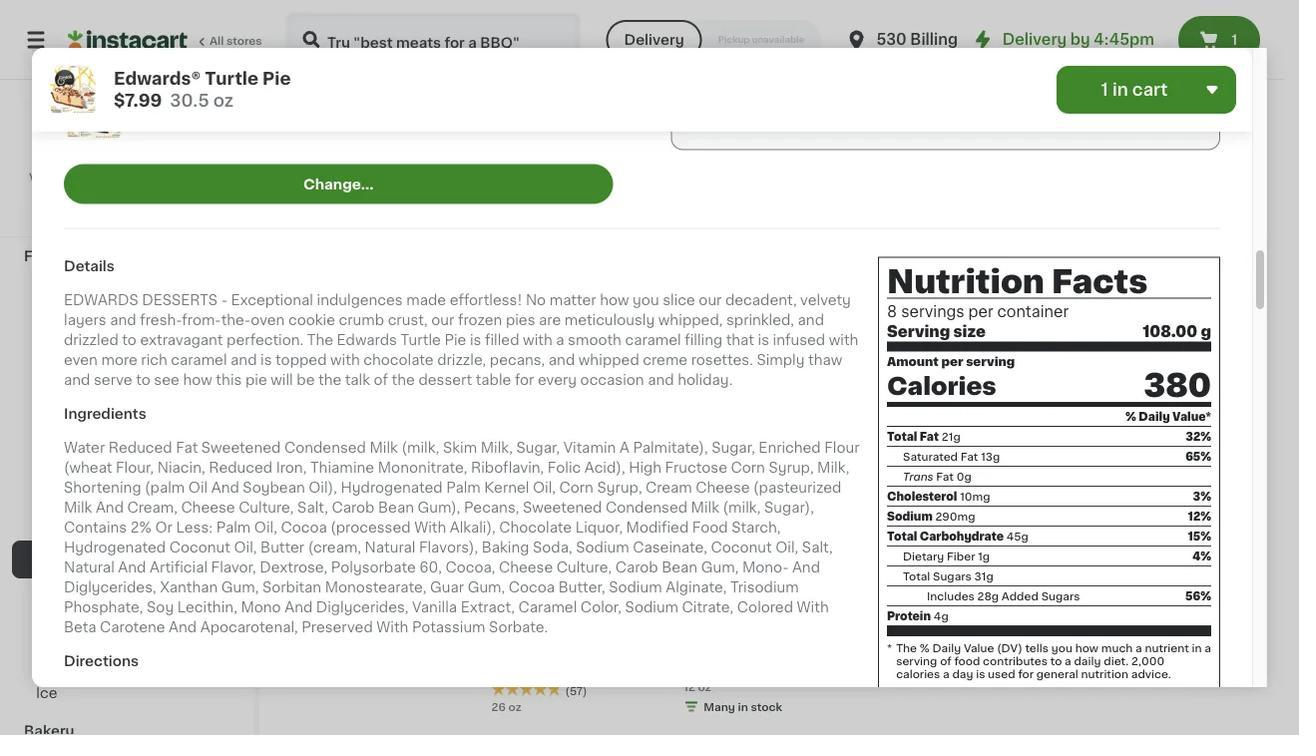 Task type: locate. For each thing, give the bounding box(es) containing it.
add for favorite day creme brulee
[[431, 428, 460, 442]]

$ left 79
[[1073, 599, 1080, 610]]

seafood
[[79, 174, 140, 188], [141, 515, 200, 529]]

$ up sorbate.
[[496, 599, 503, 610]]

- up 'the-'
[[221, 293, 228, 307]]

2 vertical spatial to
[[1051, 656, 1063, 667]]

pie up drizzle,
[[445, 333, 467, 347]]

1 horizontal spatial per
[[969, 305, 994, 319]]

1 for 1 ct
[[960, 428, 966, 442]]

delivery for delivery by 4:45pm
[[1003, 32, 1068, 47]]

all inside sara lee pound cake, all butter, family size 16 oz
[[1224, 624, 1241, 638]]

0 vertical spatial favorite
[[300, 286, 356, 300]]

with
[[82, 188, 106, 199], [523, 333, 553, 347], [829, 333, 859, 347], [331, 353, 360, 367], [64, 729, 93, 736]]

0 horizontal spatial bean
[[378, 501, 414, 515]]

cover
[[619, 729, 658, 736]]

edwards® turtle pie $7.99 30.5 oz
[[114, 70, 291, 109]]

add button up mononitrate,
[[393, 417, 470, 453]]

fresh-
[[140, 313, 182, 327]]

sponsored badge image for 8 oz
[[684, 360, 745, 372]]

change...
[[304, 177, 374, 191]]

1 marie from the left
[[876, 286, 916, 300]]

oz inside the edwards® turtle pie $7.99 30.5 oz
[[213, 92, 234, 109]]

frozen inside "link"
[[36, 477, 83, 491]]

add button for favorite day creme brulee
[[393, 417, 470, 453]]

frozen desserts
[[36, 553, 150, 567]]

6 for marie callender's pumpkin pie frozen dessert
[[1080, 259, 1094, 280]]

condensed up thiamine at the bottom of page
[[284, 441, 366, 455]]

marie up apple
[[876, 286, 916, 300]]

7 for edwards® edwards premium desserts cookies and crème pie
[[503, 598, 516, 619]]

our down made
[[432, 313, 455, 327]]

cheese down baking
[[499, 561, 553, 575]]

1 horizontal spatial palm
[[446, 481, 481, 495]]

total down dietary in the right bottom of the page
[[904, 571, 931, 582]]

increment quantity of edwards® turtle pie image
[[1017, 423, 1041, 447]]

100% satisfaction guarantee button
[[31, 202, 224, 222]]

$ 6 99 for marie callender's dutch apple pie frozen dessert
[[880, 259, 919, 280]]

culture,
[[239, 501, 294, 515], [557, 561, 612, 575]]

meat down shortening
[[87, 515, 123, 529]]

sponsored badge image for marie callender's dutch apple pie frozen dessert
[[876, 379, 937, 390]]

0 vertical spatial to
[[122, 333, 137, 347]]

1 vertical spatial cream
[[646, 481, 693, 495]]

you inside * the % daily value (dv) tells you how much a nutrient in a serving of food contributes to a daily diet. 2,000 calories a day is used for general nutrition advice.
[[1052, 643, 1073, 654]]

1 for 1
[[1232, 33, 1238, 47]]

frozen inside frozen broths & juice concentrate
[[36, 629, 83, 643]]

(leave
[[528, 729, 571, 736]]

sodium up the color,
[[609, 581, 663, 595]]

0 vertical spatial the
[[307, 333, 334, 347]]

carton
[[479, 729, 525, 736]]

frozen for frozen desserts
[[36, 553, 83, 567]]

with down the meat & seafood
[[82, 188, 106, 199]]

of right talk
[[374, 373, 388, 387]]

meat inside meat & seafood link
[[24, 174, 61, 188]]

1 horizontal spatial the
[[897, 643, 918, 654]]

2 horizontal spatial 7
[[888, 598, 900, 619]]

thaw inside edwards desserts - exceptional indulgences made effortless! no matter how you slice our decadent, velvety layers and fresh-from-the-oven cookie crumb crust, our frozen pies are meticulously whipped, sprinkled, and drizzled to extravagant perfection. the edwards turtle pie is filled with a smooth caramel filling that is infused with even more rich caramel and is topped with chocolate drizzle, pecans, and whipped creme rosettes. simply thaw and serve to see how this pie will be the talk of the dessert table for every occasion and holiday.
[[809, 353, 843, 367]]

36 left billingsley
[[876, 43, 891, 54]]

fat left 0g
[[937, 471, 954, 482]]

frozen inside edwards desserts - exceptional indulgences made effortless! no matter how you slice our decadent, velvety layers and fresh-from-the-oven cookie crumb crust, our frozen pies are meticulously whipped, sprinkled, and drizzled to extravagant perfection. the edwards turtle pie is filled with a smooth caramel filling that is infused with even more rich caramel and is topped with chocolate drizzle, pecans, and whipped creme rosettes. simply thaw and serve to see how this pie will be the talk of the dessert table for every occasion and holiday.
[[458, 313, 503, 327]]

you left can't
[[218, 709, 245, 723]]

target
[[104, 149, 150, 163]]

callender's up servings
[[919, 286, 998, 300]]

99 for edwards® edwards premium desserts cookies and crème pie
[[518, 599, 533, 610]]

edwards® inside the edwards® edwards premium desserts cookies and crème pie
[[492, 624, 560, 638]]

8 up serving
[[888, 305, 898, 319]]

2 $ 7 99 from the left
[[496, 598, 533, 619]]

stock,
[[136, 36, 190, 53]]

holiday.
[[678, 373, 733, 387]]

0 horizontal spatial syrup,
[[598, 481, 643, 495]]

1 horizontal spatial sponsored badge image
[[876, 379, 937, 390]]

diglycerides,
[[64, 581, 156, 595], [316, 601, 409, 615]]

1 horizontal spatial meat
[[87, 515, 123, 529]]

2 7 from the left
[[503, 598, 516, 619]]

target logo image
[[108, 104, 146, 142]]

1 vertical spatial edwards
[[564, 624, 624, 638]]

$ up pumpkin at right top
[[1073, 260, 1080, 271]]

0 vertical spatial snacks
[[24, 212, 76, 226]]

0 horizontal spatial carob
[[332, 501, 375, 515]]

& inside "link"
[[111, 325, 123, 339]]

0 horizontal spatial desserts
[[87, 553, 150, 567]]

0 vertical spatial meat
[[24, 174, 61, 188]]

pie up edwards® hershey's chocolate créme pie 25.5 oz
[[263, 70, 291, 87]]

0 vertical spatial syrup,
[[769, 461, 814, 475]]

indulgences
[[317, 293, 403, 307]]

100%
[[51, 208, 81, 219]]

3 $ 7 99 from the left
[[880, 598, 918, 619]]

day
[[359, 286, 388, 300], [359, 624, 388, 638]]

1 vertical spatial cocoa
[[509, 581, 555, 595]]

frozen vegetables
[[36, 439, 166, 453]]

to right now:
[[225, 689, 241, 703]]

meat inside frozen meat & seafood link
[[87, 515, 123, 529]]

effortless!
[[450, 293, 523, 307]]

soda,
[[533, 541, 573, 555]]

oil,
[[533, 481, 556, 495], [254, 521, 277, 535], [234, 541, 257, 555], [776, 541, 799, 555]]

milk up food
[[692, 501, 720, 515]]

pie up 108.00
[[1133, 306, 1155, 320]]

0 vertical spatial 38
[[492, 43, 507, 54]]

servings
[[902, 305, 965, 319]]

ingredients
[[64, 407, 146, 421]]

0 vertical spatial day
[[359, 286, 388, 300]]

carotene
[[100, 621, 165, 635]]

to right later:
[[196, 729, 213, 736]]

to up more
[[122, 333, 137, 347]]

tru
[[684, 286, 706, 300]]

added
[[1002, 591, 1039, 602]]

concentrate
[[36, 649, 124, 663]]

desserts inside the edwards® edwards premium desserts cookies and crème pie
[[558, 644, 622, 658]]

2 36 from the left
[[876, 43, 891, 54]]

1 horizontal spatial callender's
[[1112, 286, 1191, 300]]

1 button
[[1179, 16, 1261, 64]]

pie up serving size
[[921, 306, 943, 320]]

frozen for frozen pizzas & meals
[[36, 288, 83, 302]]

0 horizontal spatial to
[[196, 729, 213, 736]]

1 vertical spatial bean
[[662, 561, 698, 575]]

1 vertical spatial condensed
[[606, 501, 688, 515]]

condensed up the modified
[[606, 501, 688, 515]]

99 for favorite day creme brulee
[[326, 599, 341, 610]]

day for cheesecake
[[359, 286, 388, 300]]

0 vertical spatial cocoa
[[281, 521, 327, 535]]

favorite for favorite day cheesecake bite collection 17.8 oz
[[300, 286, 356, 300]]

2 vertical spatial cheese
[[499, 561, 553, 575]]

31g
[[975, 571, 994, 582]]

dough up the (27)
[[545, 326, 592, 340]]

0 vertical spatial 30.5
[[170, 92, 209, 109]]

2 horizontal spatial of
[[941, 656, 952, 667]]

2 dessert from the left
[[1069, 326, 1125, 340]]

you left 'slice'
[[633, 293, 660, 307]]

6 for marie callender's dutch apple pie frozen dessert
[[888, 259, 902, 280]]

sponsored badge image
[[684, 360, 745, 372], [876, 379, 937, 390]]

turtle up value
[[949, 624, 989, 638]]

water reduced fat sweetened condensed milk (milk, skim milk, sugar, vitamin a palmitate), sugar, enriched flour (wheat flour, niacin, reduced iron, thiamine mononitrate, riboflavin, folic acid), high fructose corn syrup, milk, shortening (palm oil and soybean oil), hydrogenated palm kernel oil, corn syrup, cream cheese (pasteurized milk and cream, cheese culture, salt, carob bean gum), pecans, sweetened condensed milk (milk, sugar), contains 2% or less: palm oil, cocoa (processed with alkali), chocolate liquor, modified food starch, hydrogenated coconut oil, butter (cream, natural flavors), baking soda, sodium caseinate, coconut oil, salt, natural and artificial flavor, dextrose, polysorbate 60, cocoa, cheese culture, carob bean gum, mono- and diglycerides, xanthan gum, sorbitan monostearate, guar gum, cocoa butter, sodium alginate, trisodium phosphate, soy lecithin, mono and diglycerides, vanilla extract, caramel color, sodium citrate, colored with beta carotene and apocarotenal, preserved with potassium sorbate.
[[64, 441, 860, 635]]

palm right less:
[[216, 521, 251, 535]]

99 up apple
[[904, 260, 919, 271]]

pie inside edwards® hershey's chocolate créme pie 25.5 oz
[[409, 93, 431, 107]]

99 for edwards® turtle pie
[[902, 599, 918, 610]]

1 vertical spatial sponsored badge image
[[876, 379, 937, 390]]

day left creme
[[359, 624, 388, 638]]

8 oz
[[492, 364, 515, 375]]

sponsored badge image inside product group
[[684, 360, 745, 372]]

frozen down contains
[[36, 553, 83, 567]]

2 day from the top
[[359, 624, 388, 638]]

breads
[[87, 591, 136, 605]]

& right the ben
[[523, 286, 534, 300]]

1 horizontal spatial bean
[[662, 561, 698, 575]]

% left value*
[[1126, 411, 1137, 422]]

edwards® up $7.99
[[114, 70, 201, 87]]

1 day from the top
[[359, 286, 388, 300]]

crust,
[[388, 313, 428, 327]]

1 horizontal spatial caramel
[[625, 333, 682, 347]]

2 vertical spatial of
[[941, 656, 952, 667]]

cocoa up caramel at left bottom
[[509, 581, 555, 595]]

the right *
[[897, 643, 918, 654]]

using
[[469, 689, 507, 703]]

delivery inside delivery button
[[625, 33, 685, 47]]

sugar, up folic
[[517, 441, 560, 455]]

fat for trans fat 0g
[[937, 471, 954, 482]]

slice
[[148, 689, 182, 703]]

turtle for edwards® turtle pie
[[949, 624, 989, 638]]

1 vertical spatial our
[[432, 313, 455, 327]]

the down can't
[[254, 729, 277, 736]]

of right out on the top of page
[[114, 36, 132, 53]]

1 vertical spatial the
[[897, 643, 918, 654]]

delivery left by
[[1003, 32, 1068, 47]]

0 vertical spatial if
[[64, 36, 76, 53]]

marie inside "marie callender's dutch apple pie frozen dessert"
[[876, 286, 916, 300]]

0 vertical spatial natural
[[365, 541, 416, 555]]

13g
[[982, 451, 1001, 462]]

0 horizontal spatial 1
[[960, 428, 966, 442]]

0 vertical spatial %
[[1126, 411, 1137, 422]]

99
[[904, 260, 919, 271], [1096, 260, 1112, 271], [326, 599, 341, 610], [518, 599, 533, 610], [902, 599, 918, 610]]

1 vertical spatial desserts
[[558, 644, 622, 658]]

3%
[[1194, 491, 1212, 502]]

stores
[[227, 35, 262, 46]]

marie for marie callender's dutch apple pie frozen dessert
[[876, 286, 916, 300]]

to
[[122, 333, 137, 347], [136, 373, 151, 387], [1051, 656, 1063, 667]]

6
[[888, 259, 902, 280], [1080, 259, 1094, 280], [1080, 598, 1094, 619]]

instacart.
[[109, 188, 163, 199]]

ice for ice
[[36, 687, 58, 701]]

oz inside button
[[1108, 25, 1121, 36]]

0 horizontal spatial seafood
[[79, 174, 140, 188]]

1 horizontal spatial snacks
[[87, 363, 137, 377]]

0 horizontal spatial 36
[[300, 43, 314, 54]]

edwards® inside the edwards® turtle pie $7.99 30.5 oz
[[114, 70, 201, 87]]

culture, down the soda, at left bottom
[[557, 561, 612, 575]]

0 horizontal spatial edwards
[[337, 333, 397, 347]]

0 vertical spatial salt,
[[298, 501, 328, 515]]

carob up (processed at the bottom left of page
[[332, 501, 375, 515]]

1 $ 6 99 from the left
[[880, 259, 919, 280]]

bite
[[390, 306, 418, 320]]

1 dessert from the left
[[876, 326, 932, 340]]

6 up apple
[[888, 259, 902, 280]]

sugar, up fructose
[[712, 441, 756, 455]]

0 vertical spatial diglycerides,
[[64, 581, 156, 595]]

edwards down the color,
[[564, 624, 624, 638]]

1 vertical spatial hydrogenated
[[64, 541, 166, 555]]

container
[[998, 305, 1069, 319]]

delivery inside 'delivery by 4:45pm' link
[[1003, 32, 1068, 47]]

delivery for delivery
[[625, 33, 685, 47]]

sugars right added
[[1042, 591, 1081, 602]]

includes
[[928, 591, 975, 602]]

indulge in a slice now: to enjoy a perfect slice, cut frozen using a warm, wet knife and then thaw in a refrigerator for 30 - 45 minutes. if you can't wait, you can also enjoy it frozen. either way, hide the rest in your freezer. share with friends later: to thaw the entire dessert, remove from carton (leave dome cover in place) and thaw 
[[64, 689, 845, 736]]

sugars up includes
[[934, 571, 972, 582]]

2 favorite from the top
[[300, 624, 356, 638]]

gum),
[[418, 501, 461, 515]]

1 vertical spatial palm
[[216, 521, 251, 535]]

0 vertical spatial condensed
[[284, 441, 366, 455]]

1 favorite from the top
[[300, 286, 356, 300]]

matter
[[550, 293, 597, 307]]

1 horizontal spatial turtle
[[401, 333, 441, 347]]

2 sugar, from the left
[[712, 441, 756, 455]]

white
[[684, 306, 725, 320]]

0 vertical spatial palm
[[446, 481, 481, 495]]

0 horizontal spatial 36 oz
[[300, 43, 330, 54]]

oz inside edwards® hershey's chocolate créme pie 25.5 oz
[[170, 113, 186, 127]]

1 in cart
[[1102, 81, 1169, 98]]

99 up sorbate.
[[518, 599, 533, 610]]

marie inside marie callender's pumpkin pie frozen dessert
[[1069, 286, 1108, 300]]

1 vertical spatial ice
[[36, 687, 58, 701]]

favorite inside favorite day creme brulee
[[300, 624, 356, 638]]

frozen.
[[471, 709, 519, 723]]

turtle inside the edwards® turtle pie $7.99 30.5 oz
[[205, 70, 259, 87]]

2 ice from the top
[[36, 687, 58, 701]]

add button for edwards® edwards premium desserts cookies and crème pie
[[585, 417, 662, 453]]

g
[[1202, 325, 1212, 340]]

or
[[155, 521, 173, 535]]

product group
[[684, 72, 860, 377], [876, 72, 1053, 395], [1069, 72, 1245, 395], [300, 411, 476, 677], [492, 411, 668, 716], [684, 411, 860, 720], [876, 411, 1053, 676], [1069, 411, 1245, 677]]

delivery by 4:45pm link
[[971, 28, 1155, 52]]

water
[[64, 441, 105, 455]]

the
[[307, 333, 334, 347], [897, 643, 918, 654]]

edwards® for 25.5
[[136, 93, 204, 107]]

2 vertical spatial for
[[64, 709, 83, 723]]

0 horizontal spatial (2.91k)
[[566, 27, 604, 38]]

8 inside tru fru pineapple in white chocolate & coconut 8 oz
[[684, 345, 692, 356]]

total for saturated fat 13g
[[888, 431, 918, 442]]

0 horizontal spatial condensed
[[284, 441, 366, 455]]

turtle inside edwards desserts - exceptional indulgences made effortless! no matter how you slice our decadent, velvety layers and fresh-from-the-oven cookie crumb crust, our frozen pies are meticulously whipped, sprinkled, and drizzled to extravagant perfection. the edwards turtle pie is filled with a smooth caramel filling that is infused with even more rich caramel and is topped with chocolate drizzle, pecans, and whipped creme rosettes. simply thaw and serve to see how this pie will be the talk of the dessert table for every occasion and holiday.
[[401, 333, 441, 347]]

to up general
[[1051, 656, 1063, 667]]

snacks & candy link
[[12, 200, 243, 238]]

chocolate inside tru fru pineapple in white chocolate & coconut 8 oz
[[729, 306, 801, 320]]

callender's inside marie callender's pumpkin pie frozen dessert
[[1112, 286, 1191, 300]]

you up 16
[[1052, 643, 1073, 654]]

product group containing tru fru pineapple in white chocolate & coconut
[[684, 72, 860, 377]]

0 vertical spatial milk,
[[481, 441, 513, 455]]

day for creme
[[359, 624, 388, 638]]

0 vertical spatial reduced
[[109, 441, 172, 455]]

$ 7 99 for edwards® edwards premium desserts cookies and crème pie
[[496, 598, 533, 619]]

sponsored badge image down amount
[[876, 379, 937, 390]]

% inside * the % daily value (dv) tells you how much a nutrient in a serving of food contributes to a daily diet. 2,000 calories a day is used for general nutrition advice.
[[920, 643, 930, 654]]

and up frozen breads & doughs link
[[118, 561, 146, 575]]

frozen for frozen fruits
[[36, 401, 83, 415]]

if out of stock, replace with...
[[64, 36, 316, 53]]

0 horizontal spatial for
[[64, 709, 83, 723]]

0 horizontal spatial dessert
[[876, 326, 932, 340]]

& up more
[[111, 325, 123, 339]]

natural up breads
[[64, 561, 115, 575]]

* the % daily value (dv) tells you how much a nutrient in a serving of food contributes to a daily diet. 2,000 calories a day is used for general nutrition advice.
[[888, 643, 1212, 680]]

thaw down infused
[[809, 353, 843, 367]]

1 vertical spatial meat
[[87, 515, 123, 529]]

butter, inside sara lee pound cake, all butter, family size 16 oz
[[1069, 644, 1116, 658]]

ice
[[36, 325, 58, 339], [36, 687, 58, 701]]

1 horizontal spatial daily
[[1140, 411, 1171, 422]]

to down rich
[[136, 373, 151, 387]]

0 vertical spatial (690)
[[373, 27, 404, 38]]

4:45pm
[[1095, 32, 1155, 47]]

1 inside field
[[1102, 81, 1109, 98]]

a inside edwards desserts - exceptional indulgences made effortless! no matter how you slice our decadent, velvety layers and fresh-from-the-oven cookie crumb crust, our frozen pies are meticulously whipped, sprinkled, and drizzled to extravagant perfection. the edwards turtle pie is filled with a smooth caramel filling that is infused with even more rich caramel and is topped with chocolate drizzle, pecans, and whipped creme rosettes. simply thaw and serve to see how this pie will be the talk of the dessert table for every occasion and holiday.
[[556, 333, 565, 347]]

for inside * the % daily value (dv) tells you how much a nutrient in a serving of food contributes to a daily diet. 2,000 calories a day is used for general nutrition advice.
[[1019, 669, 1034, 680]]

the down cookie
[[307, 333, 334, 347]]

calories
[[897, 669, 941, 680]]

0 vertical spatial dough
[[589, 286, 636, 300]]

380
[[1145, 371, 1212, 402]]

warm,
[[522, 689, 564, 703]]

artificial
[[150, 561, 208, 575]]

1 inside 'button'
[[1232, 33, 1238, 47]]

frozen inside marie callender's pumpkin pie frozen dessert
[[1159, 306, 1206, 320]]

1 for 1 in cart
[[1102, 81, 1109, 98]]

2 $ 6 99 from the left
[[1073, 259, 1112, 280]]

edwards® for oz
[[114, 70, 201, 87]]

frozen up frozen fruits at left bottom
[[36, 363, 83, 377]]

topped
[[276, 353, 327, 367]]

per for servings
[[969, 305, 994, 319]]

1 horizontal spatial sweetened
[[523, 501, 603, 515]]

- inside "indulge in a slice now: to enjoy a perfect slice, cut frozen using a warm, wet knife and then thaw in a refrigerator for 30 - 45 minutes. if you can't wait, you can also enjoy it frozen. either way, hide the rest in your freezer. share with friends later: to thaw the entire dessert, remove from carton (leave dome cover in place) and thaw"
[[109, 709, 116, 723]]

fat for saturated fat 13g
[[961, 451, 979, 462]]

natural up polysorbate
[[365, 541, 416, 555]]

snacks
[[24, 212, 76, 226], [87, 363, 137, 377]]

0 horizontal spatial %
[[920, 643, 930, 654]]

day inside favorite day creme brulee
[[359, 624, 388, 638]]

0 horizontal spatial diglycerides,
[[64, 581, 156, 595]]

0 vertical spatial total
[[888, 431, 918, 442]]

many in stock
[[704, 702, 783, 713]]

2 callender's from the left
[[1112, 286, 1191, 300]]

edwards® for and
[[492, 624, 560, 638]]

0 horizontal spatial enjoy
[[245, 689, 284, 703]]

1 vertical spatial sweetened
[[523, 501, 603, 515]]

0 horizontal spatial $ 6 99
[[880, 259, 919, 280]]

0 horizontal spatial per
[[942, 357, 964, 368]]

1 horizontal spatial cheese
[[499, 561, 553, 575]]

1 vertical spatial favorite
[[300, 624, 356, 638]]

service type group
[[607, 20, 821, 60]]

frozen up the 108.00 g
[[1159, 306, 1206, 320]]

salt, down sugar),
[[803, 541, 833, 555]]

$ inside the $ 3 89
[[688, 599, 695, 610]]

if down now:
[[205, 709, 215, 723]]

with down are
[[523, 333, 553, 347]]

(2.91k)
[[566, 27, 604, 38], [950, 348, 989, 359]]

2 marie from the left
[[1069, 286, 1108, 300]]

1 $ 7 99 from the left
[[304, 598, 341, 619]]

(milk, up mononitrate,
[[402, 441, 440, 455]]

drizzle,
[[438, 353, 487, 367]]

to
[[225, 689, 241, 703], [196, 729, 213, 736]]

0 vertical spatial edwards
[[337, 333, 397, 347]]

1 horizontal spatial condensed
[[606, 501, 688, 515]]

1 horizontal spatial edwards
[[564, 624, 624, 638]]

3 7 from the left
[[888, 598, 900, 619]]

4g
[[934, 611, 949, 622]]

the
[[319, 373, 342, 387], [392, 373, 415, 387], [637, 709, 660, 723], [254, 729, 277, 736]]

2 horizontal spatial turtle
[[949, 624, 989, 638]]

None search field
[[286, 12, 581, 68]]

(milk, up starch,
[[723, 501, 761, 515]]

$ up the protein
[[880, 599, 888, 610]]

2 horizontal spatial with
[[797, 601, 829, 615]]

day inside favorite day cheesecake bite collection 17.8 oz
[[359, 286, 388, 300]]

oil
[[189, 481, 208, 495]]

& inside tru fru pineapple in white chocolate & coconut 8 oz
[[805, 306, 816, 320]]

of left food
[[941, 656, 952, 667]]

1 horizontal spatial chunks
[[595, 326, 648, 340]]

0 vertical spatial sweetened
[[202, 441, 281, 455]]

1 sugar, from the left
[[517, 441, 560, 455]]

the inside edwards desserts - exceptional indulgences made effortless! no matter how you slice our decadent, velvety layers and fresh-from-the-oven cookie crumb crust, our frozen pies are meticulously whipped, sprinkled, and drizzled to extravagant perfection. the edwards turtle pie is filled with a smooth caramel filling that is infused with even more rich caramel and is topped with chocolate drizzle, pecans, and whipped creme rosettes. simply thaw and serve to see how this pie will be the talk of the dessert table for every occasion and holiday.
[[307, 333, 334, 347]]

edwards® inside edwards® hershey's chocolate créme pie 25.5 oz
[[136, 93, 204, 107]]

chocolate inside the water reduced fat sweetened condensed milk (milk, skim milk, sugar, vitamin a palmitate), sugar, enriched flour (wheat flour, niacin, reduced iron, thiamine mononitrate, riboflavin, folic acid), high fructose corn syrup, milk, shortening (palm oil and soybean oil), hydrogenated palm kernel oil, corn syrup, cream cheese (pasteurized milk and cream, cheese culture, salt, carob bean gum), pecans, sweetened condensed milk (milk, sugar), contains 2% or less: palm oil, cocoa (processed with alkali), chocolate liquor, modified food starch, hydrogenated coconut oil, butter (cream, natural flavors), baking soda, sodium caseinate, coconut oil, salt, natural and artificial flavor, dextrose, polysorbate 60, cocoa, cheese culture, carob bean gum, mono- and diglycerides, xanthan gum, sorbitan monostearate, guar gum, cocoa butter, sodium alginate, trisodium phosphate, soy lecithin, mono and diglycerides, vanilla extract, caramel color, sodium citrate, colored with beta carotene and apocarotenal, preserved with potassium sorbate.
[[500, 521, 572, 535]]

sweetened down folic
[[523, 501, 603, 515]]

carob
[[332, 501, 375, 515], [616, 561, 659, 575]]

chocolate down pineapple
[[729, 306, 801, 320]]

and inside the edwards® edwards premium desserts cookies and crème pie
[[553, 664, 579, 678]]

21g
[[942, 431, 961, 442]]

with right "colored"
[[797, 601, 829, 615]]

sodium down alginate,
[[626, 601, 679, 615]]

dessert
[[876, 326, 932, 340], [1069, 326, 1125, 340]]

1 callender's from the left
[[919, 286, 998, 300]]

$ 6 99 up apple
[[880, 259, 919, 280]]

12 oz
[[684, 682, 712, 693]]

butter, down sara
[[1069, 644, 1116, 658]]

favorite day cheesecake bite collection 17.8 oz
[[300, 286, 418, 356]]

$ for marie callender's pumpkin pie frozen dessert
[[1073, 260, 1080, 271]]

meat & seafood link
[[12, 162, 243, 200]]

salt, down oil),
[[298, 501, 328, 515]]

snacks inside frozen snacks link
[[87, 363, 137, 377]]

1 7 from the left
[[311, 598, 324, 619]]

marie up pumpkin at right top
[[1069, 286, 1108, 300]]

oil),
[[309, 481, 337, 495]]

thaw down 'freezer.'
[[755, 729, 789, 736]]

30.5
[[170, 92, 209, 109], [876, 662, 902, 673]]

dextrose,
[[260, 561, 328, 575]]

saturated
[[904, 451, 959, 462]]

sorbitan
[[263, 581, 322, 595]]

add for 12 oz
[[815, 428, 844, 442]]

edwards® up premium
[[492, 624, 560, 638]]

whipped,
[[659, 313, 723, 327]]

per for amount
[[942, 357, 964, 368]]

instacart logo image
[[68, 28, 188, 52]]

frozen up layers
[[36, 288, 83, 302]]

callender's inside "marie callender's dutch apple pie frozen dessert"
[[919, 286, 998, 300]]

dessert inside marie callender's pumpkin pie frozen dessert
[[1069, 326, 1125, 340]]

for left 30
[[64, 709, 83, 723]]

1 horizontal spatial seafood
[[141, 515, 200, 529]]

if left out on the top of page
[[64, 36, 76, 53]]

dessert down pumpkin at right top
[[1069, 326, 1125, 340]]

favorite inside favorite day cheesecake bite collection 17.8 oz
[[300, 286, 356, 300]]

favorite up cheesecake on the top of the page
[[300, 286, 356, 300]]

1 horizontal spatial cocoa
[[509, 581, 555, 595]]

cream inside the water reduced fat sweetened condensed milk (milk, skim milk, sugar, vitamin a palmitate), sugar, enriched flour (wheat flour, niacin, reduced iron, thiamine mononitrate, riboflavin, folic acid), high fructose corn syrup, milk, shortening (palm oil and soybean oil), hydrogenated palm kernel oil, corn syrup, cream cheese (pasteurized milk and cream, cheese culture, salt, carob bean gum), pecans, sweetened condensed milk (milk, sugar), contains 2% or less: palm oil, cocoa (processed with alkali), chocolate liquor, modified food starch, hydrogenated coconut oil, butter (cream, natural flavors), baking soda, sodium caseinate, coconut oil, salt, natural and artificial flavor, dextrose, polysorbate 60, cocoa, cheese culture, carob bean gum, mono- and diglycerides, xanthan gum, sorbitan monostearate, guar gum, cocoa butter, sodium alginate, trisodium phosphate, soy lecithin, mono and diglycerides, vanilla extract, caramel color, sodium citrate, colored with beta carotene and apocarotenal, preserved with potassium sorbate.
[[646, 481, 693, 495]]

2 horizontal spatial 8
[[888, 305, 898, 319]]

0 horizontal spatial marie
[[876, 286, 916, 300]]

alginate,
[[666, 581, 727, 595]]

1 vertical spatial how
[[183, 373, 212, 387]]

6.84
[[1069, 25, 1095, 36]]

0 horizontal spatial butter,
[[559, 581, 606, 595]]

1 ice from the top
[[36, 325, 58, 339]]

for inside edwards desserts - exceptional indulgences made effortless! no matter how you slice our decadent, velvety layers and fresh-from-the-oven cookie crumb crust, our frozen pies are meticulously whipped, sprinkled, and drizzled to extravagant perfection. the edwards turtle pie is filled with a smooth caramel filling that is infused with even more rich caramel and is topped with chocolate drizzle, pecans, and whipped creme rosettes. simply thaw and serve to see how this pie will be the talk of the dessert table for every occasion and holiday.
[[515, 373, 535, 387]]



Task type: vqa. For each thing, say whether or not it's contained in the screenshot.
Edwards®
yes



Task type: describe. For each thing, give the bounding box(es) containing it.
& left eggs
[[66, 98, 78, 112]]

from
[[442, 729, 476, 736]]

- inside edwards desserts - exceptional indulgences made effortless! no matter how you slice our decadent, velvety layers and fresh-from-the-oven cookie crumb crust, our frozen pies are meticulously whipped, sprinkled, and drizzled to extravagant perfection. the edwards turtle pie is filled with a smooth caramel filling that is infused with even more rich caramel and is topped with chocolate drizzle, pecans, and whipped creme rosettes. simply thaw and serve to see how this pie will be the talk of the dessert table for every occasion and holiday.
[[221, 293, 228, 307]]

add button down 380
[[1162, 417, 1239, 453]]

26
[[492, 702, 506, 713]]

add up the 65%
[[1200, 428, 1229, 442]]

pie inside "marie callender's dutch apple pie frozen dessert"
[[921, 306, 943, 320]]

0 horizontal spatial our
[[432, 313, 455, 327]]

edwards
[[64, 293, 139, 307]]

7 for edwards® turtle pie
[[888, 598, 900, 619]]

all stores link
[[68, 12, 264, 68]]

oz inside sara lee pound cake, all butter, family size 16 oz
[[1084, 664, 1097, 675]]

and right oil
[[211, 481, 239, 495]]

0 vertical spatial cheese
[[696, 481, 750, 495]]

in inside * the % daily value (dv) tells you how much a nutrient in a serving of food contributes to a daily diet. 2,000 calories a day is used for general nutrition advice.
[[1193, 643, 1203, 654]]

soy
[[147, 601, 174, 615]]

edwards® down the protein
[[876, 624, 945, 638]]

extravagant
[[140, 333, 223, 347]]

sodium 290mg
[[888, 511, 976, 522]]

1 horizontal spatial milk,
[[818, 461, 850, 475]]

30.5 inside the edwards® turtle pie $7.99 30.5 oz
[[170, 92, 209, 109]]

favorite for favorite day creme brulee
[[300, 624, 356, 638]]

0 vertical spatial 38 oz
[[492, 43, 522, 54]]

soybean
[[243, 481, 305, 495]]

apple
[[876, 306, 917, 320]]

0 horizontal spatial milk,
[[481, 441, 513, 455]]

is inside * the % daily value (dv) tells you how much a nutrient in a serving of food contributes to a daily diet. 2,000 calories a day is used for general nutrition advice.
[[977, 669, 986, 680]]

$ for 12 oz
[[688, 599, 695, 610]]

0 horizontal spatial if
[[64, 36, 76, 53]]

skim
[[443, 441, 477, 455]]

1g
[[979, 551, 991, 562]]

and left then
[[635, 689, 661, 703]]

2 vertical spatial total
[[904, 571, 931, 582]]

is down sprinkled,
[[758, 333, 770, 347]]

frozen for frozen broths & juice concentrate
[[36, 629, 83, 643]]

butter
[[261, 541, 305, 555]]

0 vertical spatial bean
[[378, 501, 414, 515]]

of inside edwards desserts - exceptional indulgences made effortless! no matter how you slice our decadent, velvety layers and fresh-from-the-oven cookie crumb crust, our frozen pies are meticulously whipped, sprinkled, and drizzled to extravagant perfection. the edwards turtle pie is filled with a smooth caramel filling that is infused with even more rich caramel and is topped with chocolate drizzle, pecans, and whipped creme rosettes. simply thaw and serve to see how this pie will be the talk of the dessert table for every occasion and holiday.
[[374, 373, 388, 387]]

the down the chocolate
[[392, 373, 415, 387]]

coconut down less:
[[169, 541, 231, 555]]

I would like my shopper to... text field
[[671, 80, 1221, 150]]

1 horizontal spatial sugars
[[1042, 591, 1081, 602]]

0g
[[957, 471, 972, 482]]

& left meals
[[134, 288, 145, 302]]

stock
[[751, 702, 783, 713]]

smooth
[[568, 333, 622, 347]]

(115)
[[950, 27, 975, 38]]

oil, up flavor,
[[234, 541, 257, 555]]

preserved
[[302, 621, 373, 635]]

and down the doughs
[[169, 621, 197, 635]]

frozen for frozen breakfast
[[36, 477, 83, 491]]

0 horizontal spatial culture,
[[239, 501, 294, 515]]

0 horizontal spatial cocoa
[[281, 521, 327, 535]]

butter, inside the water reduced fat sweetened condensed milk (milk, skim milk, sugar, vitamin a palmitate), sugar, enriched flour (wheat flour, niacin, reduced iron, thiamine mononitrate, riboflavin, folic acid), high fructose corn syrup, milk, shortening (palm oil and soybean oil), hydrogenated palm kernel oil, corn syrup, cream cheese (pasteurized milk and cream, cheese culture, salt, carob bean gum), pecans, sweetened condensed milk (milk, sugar), contains 2% or less: palm oil, cocoa (processed with alkali), chocolate liquor, modified food starch, hydrogenated coconut oil, butter (cream, natural flavors), baking soda, sodium caseinate, coconut oil, salt, natural and artificial flavor, dextrose, polysorbate 60, cocoa, cheese culture, carob bean gum, mono- and diglycerides, xanthan gum, sorbitan monostearate, guar gum, cocoa butter, sodium alginate, trisodium phosphate, soy lecithin, mono and diglycerides, vanilla extract, caramel color, sodium citrate, colored with beta carotene and apocarotenal, preserved with potassium sorbate.
[[559, 581, 606, 595]]

0 vertical spatial serving
[[967, 357, 1016, 368]]

thaw up your
[[700, 689, 735, 703]]

1 vertical spatial dough
[[545, 326, 592, 340]]

0 vertical spatial to
[[225, 689, 241, 703]]

& inside frozen broths & juice concentrate
[[137, 629, 148, 643]]

frozen breakfast
[[36, 477, 154, 491]]

1 vertical spatial (2.91k)
[[950, 348, 989, 359]]

1 vertical spatial seafood
[[141, 515, 200, 529]]

1 36 from the left
[[300, 43, 314, 54]]

2 36 oz from the left
[[876, 43, 907, 54]]

frozen pizzas & meals
[[36, 288, 191, 302]]

ice link
[[12, 675, 243, 713]]

with inside "indulge in a slice now: to enjoy a perfect slice, cut frozen using a warm, wet knife and then thaw in a refrigerator for 30 - 45 minutes. if you can't wait, you can also enjoy it frozen. either way, hide the rest in your freezer. share with friends later: to thaw the entire dessert, remove from carton (leave dome cover in place) and thaw"
[[64, 729, 93, 736]]

refrigerator
[[766, 689, 845, 703]]

2%
[[131, 521, 152, 535]]

cookies
[[492, 664, 549, 678]]

fat for total fat 21g
[[920, 431, 940, 442]]

8 for 8
[[888, 305, 898, 319]]

and down your
[[725, 729, 751, 736]]

dietary
[[904, 551, 945, 562]]

1 ct
[[960, 428, 984, 442]]

for inside "indulge in a slice now: to enjoy a perfect slice, cut frozen using a warm, wet knife and then thaw in a refrigerator for 30 - 45 minutes. if you can't wait, you can also enjoy it frozen. either way, hide the rest in your freezer. share with friends later: to thaw the entire dessert, remove from carton (leave dome cover in place) and thaw"
[[64, 709, 83, 723]]

0 vertical spatial carob
[[332, 501, 375, 515]]

policy.
[[101, 172, 139, 183]]

iron,
[[276, 461, 307, 475]]

chocolate inside edwards® hershey's chocolate créme pie 25.5 oz
[[282, 93, 355, 107]]

1 vertical spatial to
[[136, 373, 151, 387]]

1 horizontal spatial reduced
[[209, 461, 273, 475]]

oz inside tru fru pineapple in white chocolate & coconut 8 oz
[[694, 345, 707, 356]]

product group containing 3
[[684, 411, 860, 720]]

if inside "indulge in a slice now: to enjoy a perfect slice, cut frozen using a warm, wet knife and then thaw in a refrigerator for 30 - 45 minutes. if you can't wait, you can also enjoy it frozen. either way, hide the rest in your freezer. share with friends later: to thaw the entire dessert, remove from carton (leave dome cover in place) and thaw"
[[205, 709, 215, 723]]

1 horizontal spatial salt,
[[803, 541, 833, 555]]

edwards inside edwards desserts - exceptional indulgences made effortless! no matter how you slice our decadent, velvety layers and fresh-from-the-oven cookie crumb crust, our frozen pies are meticulously whipped, sprinkled, and drizzled to extravagant perfection. the edwards turtle pie is filled with a smooth caramel filling that is infused with even more rich caramel and is topped with chocolate drizzle, pecans, and whipped creme rosettes. simply thaw and serve to see how this pie will be the talk of the dessert table for every occasion and holiday.
[[337, 333, 397, 347]]

$ 7 99 for edwards® turtle pie
[[880, 598, 918, 619]]

you down perfect
[[323, 709, 350, 723]]

pie inside the edwards® edwards premium desserts cookies and crème pie
[[633, 664, 655, 678]]

serve
[[94, 373, 132, 387]]

pecans,
[[464, 501, 520, 515]]

this
[[216, 373, 242, 387]]

daily inside * the % daily value (dv) tells you how much a nutrient in a serving of food contributes to a daily diet. 2,000 calories a day is used for general nutrition advice.
[[933, 643, 962, 654]]

and up "pie"
[[231, 353, 257, 367]]

$ 7 99 for favorite day creme brulee
[[304, 598, 341, 619]]

ice for ice cream & popsicles
[[36, 325, 58, 339]]

a up general
[[1065, 656, 1072, 667]]

perfect
[[299, 689, 351, 703]]

65%
[[1186, 451, 1212, 462]]

and down sorbitan at bottom left
[[285, 601, 313, 615]]

nutrition
[[1082, 669, 1129, 680]]

and right mono-
[[793, 561, 821, 575]]

way,
[[567, 709, 599, 723]]

xanthan
[[160, 581, 218, 595]]

frozen inside "marie callender's dutch apple pie frozen dessert"
[[946, 306, 994, 320]]

26 oz
[[492, 702, 522, 713]]

beverages
[[24, 136, 100, 150]]

1 vertical spatial enjoy
[[415, 709, 454, 723]]

& right view
[[64, 174, 76, 188]]

1 horizontal spatial carob
[[616, 561, 659, 575]]

0 vertical spatial seafood
[[79, 174, 140, 188]]

0 horizontal spatial cheese
[[181, 501, 235, 515]]

a up wait,
[[287, 689, 296, 703]]

desserts
[[142, 293, 218, 307]]

$ 6 99 for marie callender's pumpkin pie frozen dessert
[[1073, 259, 1112, 280]]

1 horizontal spatial 38 oz
[[876, 364, 907, 375]]

0 horizontal spatial 38
[[492, 43, 507, 54]]

0 horizontal spatial (690)
[[373, 27, 404, 38]]

more
[[101, 353, 138, 367]]

and down creme at the top
[[648, 373, 675, 387]]

total sugars 31g
[[904, 571, 994, 582]]

oil, up mono-
[[776, 541, 799, 555]]

can't
[[248, 709, 283, 723]]

1 vertical spatial syrup,
[[598, 481, 643, 495]]

wet
[[568, 689, 594, 703]]

0 horizontal spatial milk
[[64, 501, 92, 515]]

flour,
[[116, 461, 154, 475]]

frozen for frozen vegetables
[[36, 439, 83, 453]]

6 left 79
[[1080, 598, 1094, 619]]

0 horizontal spatial palm
[[216, 521, 251, 535]]

(dv)
[[998, 643, 1023, 654]]

1 vertical spatial corn
[[560, 481, 594, 495]]

filling
[[685, 333, 723, 347]]

& inside ben & jerry's dough chunks chocolate chip cookie dough chunks
[[523, 286, 534, 300]]

sprinkled,
[[727, 313, 795, 327]]

cream inside "link"
[[61, 325, 108, 339]]

juice
[[151, 629, 190, 643]]

exceptional
[[231, 293, 313, 307]]

road
[[994, 32, 1035, 47]]

tru fru pineapple in white chocolate & coconut 8 oz
[[684, 286, 821, 356]]

pie inside the edwards® turtle pie $7.99 30.5 oz
[[263, 70, 291, 87]]

1 vertical spatial natural
[[64, 561, 115, 575]]

fat inside the water reduced fat sweetened condensed milk (milk, skim milk, sugar, vitamin a palmitate), sugar, enriched flour (wheat flour, niacin, reduced iron, thiamine mononitrate, riboflavin, folic acid), high fructose corn syrup, milk, shortening (palm oil and soybean oil), hydrogenated palm kernel oil, corn syrup, cream cheese (pasteurized milk and cream, cheese culture, salt, carob bean gum), pecans, sweetened condensed milk (milk, sugar), contains 2% or less: palm oil, cocoa (processed with alkali), chocolate liquor, modified food starch, hydrogenated coconut oil, butter (cream, natural flavors), baking soda, sodium caseinate, coconut oil, salt, natural and artificial flavor, dextrose, polysorbate 60, cocoa, cheese culture, carob bean gum, mono- and diglycerides, xanthan gum, sorbitan monostearate, guar gum, cocoa butter, sodium alginate, trisodium phosphate, soy lecithin, mono and diglycerides, vanilla extract, caramel color, sodium citrate, colored with beta carotene and apocarotenal, preserved with potassium sorbate.
[[176, 441, 198, 455]]

1 horizontal spatial culture,
[[557, 561, 612, 575]]

dessert inside "marie callender's dutch apple pie frozen dessert"
[[876, 326, 932, 340]]

snacks inside snacks & candy link
[[24, 212, 76, 226]]

ben & jerry's dough chunks chocolate chip cookie dough chunks
[[492, 286, 657, 340]]

rest
[[663, 709, 691, 723]]

you inside edwards desserts - exceptional indulgences made effortless! no matter how you slice our decadent, velvety layers and fresh-from-the-oven cookie crumb crust, our frozen pies are meticulously whipped, sprinkled, and drizzled to extravagant perfection. the edwards turtle pie is filled with a smooth caramel filling that is infused with even more rich caramel and is topped with chocolate drizzle, pecans, and whipped creme rosettes. simply thaw and serve to see how this pie will be the talk of the dessert table for every occasion and holiday.
[[633, 293, 660, 307]]

& left 'candy'
[[80, 212, 91, 226]]

0 vertical spatial corn
[[731, 461, 766, 475]]

to inside * the % daily value (dv) tells you how much a nutrient in a serving of food contributes to a daily diet. 2,000 calories a day is used for general nutrition advice.
[[1051, 656, 1063, 667]]

0 vertical spatial daily
[[1140, 411, 1171, 422]]

0 horizontal spatial gum,
[[221, 581, 259, 595]]

callender's for pie
[[919, 286, 998, 300]]

not
[[142, 172, 163, 183]]

folic
[[548, 461, 581, 475]]

the right be
[[319, 373, 342, 387]]

10mg
[[961, 491, 991, 502]]

edwards desserts - exceptional indulgences made effortless! no matter how you slice our decadent, velvety layers and fresh-from-the-oven cookie crumb crust, our frozen pies are meticulously whipped, sprinkled, and drizzled to extravagant perfection. the edwards turtle pie is filled with a smooth caramel filling that is infused with even more rich caramel and is topped with chocolate drizzle, pecans, and whipped creme rosettes. simply thaw and serve to see how this pie will be the talk of the dessert table for every occasion and holiday.
[[64, 293, 859, 387]]

protein
[[888, 611, 932, 622]]

is up drizzle,
[[470, 333, 482, 347]]

how inside * the % daily value (dv) tells you how much a nutrient in a serving of food contributes to a daily diet. 2,000 calories a day is used for general nutrition advice.
[[1076, 643, 1099, 654]]

sodium down liquor,
[[576, 541, 630, 555]]

1 in cart field
[[1057, 66, 1237, 114]]

in inside tru fru pineapple in white chocolate & coconut 8 oz
[[809, 286, 821, 300]]

and down frozen pizzas & meals
[[110, 313, 136, 327]]

1 vertical spatial caramel
[[171, 353, 227, 367]]

0 vertical spatial all
[[210, 35, 224, 46]]

pie up (dv)
[[992, 624, 1014, 638]]

kernel
[[485, 481, 530, 495]]

and up every
[[549, 353, 575, 367]]

a up the 45
[[136, 689, 144, 703]]

edwards inside the edwards® edwards premium desserts cookies and crème pie
[[564, 624, 624, 638]]

1 36 oz from the left
[[300, 43, 330, 54]]

1 horizontal spatial gum,
[[468, 581, 505, 595]]

2 horizontal spatial gum,
[[702, 561, 739, 575]]

99 for marie callender's dutch apple pie frozen dessert
[[904, 260, 919, 271]]

the up "cover"
[[637, 709, 660, 723]]

0 vertical spatial caramel
[[625, 333, 682, 347]]

extract,
[[461, 601, 515, 615]]

general
[[1037, 669, 1079, 680]]

servings per container
[[902, 305, 1069, 319]]

30
[[87, 709, 106, 723]]

2 horizontal spatial milk
[[692, 501, 720, 515]]

0 horizontal spatial how
[[183, 373, 212, 387]]

1 vertical spatial to
[[196, 729, 213, 736]]

frozen fruits
[[36, 401, 126, 415]]

1 horizontal spatial (milk,
[[723, 501, 761, 515]]

produce
[[24, 60, 85, 74]]

2,000
[[1132, 656, 1165, 667]]

edwards® hershey's chocolate créme pie image
[[64, 80, 124, 140]]

pie inside edwards desserts - exceptional indulgences made effortless! no matter how you slice our decadent, velvety layers and fresh-from-the-oven cookie crumb crust, our frozen pies are meticulously whipped, sprinkled, and drizzled to extravagant perfection. the edwards turtle pie is filled with a smooth caramel filling that is infused with even more rich caramel and is topped with chocolate drizzle, pecans, and whipped creme rosettes. simply thaw and serve to see how this pie will be the talk of the dessert table for every occasion and holiday.
[[445, 333, 467, 347]]

a up 'freezer.'
[[754, 689, 762, 703]]

coconut down starch,
[[711, 541, 773, 555]]

total for dietary fiber 1g
[[888, 531, 918, 542]]

marie for marie callender's pumpkin pie frozen dessert
[[1069, 286, 1108, 300]]

$ for edwards® turtle pie
[[880, 599, 888, 610]]

and down even
[[64, 373, 90, 387]]

mono-
[[743, 561, 789, 575]]

also
[[383, 709, 412, 723]]

99 for marie callender's pumpkin pie frozen dessert
[[1096, 260, 1112, 271]]

frozen down 100%
[[24, 250, 73, 264]]

frozen link
[[12, 238, 243, 276]]

pie inside marie callender's pumpkin pie frozen dessert
[[1133, 306, 1155, 320]]

dutch
[[1002, 286, 1045, 300]]

0 vertical spatial sugars
[[934, 571, 972, 582]]

with up talk
[[331, 353, 360, 367]]

1 horizontal spatial (690)
[[1143, 348, 1173, 359]]

0 vertical spatial chunks
[[492, 306, 545, 320]]

add for edwards® edwards premium desserts cookies and crème pie
[[623, 428, 652, 442]]

potassium
[[412, 621, 486, 635]]

edwards® edwards premium desserts cookies and crème pie
[[492, 624, 655, 678]]

guarantee
[[154, 208, 212, 219]]

thaw down can't
[[216, 729, 250, 736]]

chocolate inside ben & jerry's dough chunks chocolate chip cookie dough chunks
[[548, 306, 621, 320]]

and up infused
[[798, 313, 825, 327]]

1 horizontal spatial milk
[[370, 441, 398, 455]]

pies
[[506, 313, 536, 327]]

sara lee pound cake, all butter, family size 16 oz
[[1069, 624, 1241, 675]]

in inside 1 in cart field
[[1113, 81, 1129, 98]]

0 vertical spatial our
[[699, 293, 722, 307]]

$ for edwards® edwards premium desserts cookies and crème pie
[[496, 599, 503, 610]]

1 horizontal spatial 30.5
[[876, 662, 902, 673]]

remove edwards® turtle pie image
[[903, 423, 927, 447]]

add down the 1 'button'
[[1200, 89, 1229, 103]]

28g
[[978, 591, 1000, 602]]

callender's for frozen
[[1112, 286, 1191, 300]]

with inside view pricing policy. not affiliated with instacart. 100% satisfaction guarantee
[[82, 188, 106, 199]]

rosettes.
[[692, 353, 754, 367]]

the inside * the % daily value (dv) tells you how much a nutrient in a serving of food contributes to a daily diet. 2,000 calories a day is used for general nutrition advice.
[[897, 643, 918, 654]]

sodium down cholesterol
[[888, 511, 933, 522]]

pizzas
[[87, 288, 131, 302]]

share
[[801, 709, 841, 723]]

turtle for edwards® turtle pie $7.99 30.5 oz
[[205, 70, 259, 87]]

$ for marie callender's dutch apple pie frozen dessert
[[880, 260, 888, 271]]

1 vertical spatial chunks
[[595, 326, 648, 340]]

and up frozen meat & seafood
[[96, 501, 124, 515]]

a up 2,000
[[1136, 643, 1143, 654]]

serving inside * the % daily value (dv) tells you how much a nutrient in a serving of food contributes to a daily diet. 2,000 calories a day is used for general nutrition advice.
[[897, 656, 938, 667]]

0 horizontal spatial hydrogenated
[[64, 541, 166, 555]]

meat & seafood
[[24, 174, 140, 188]]

liquor,
[[576, 521, 623, 535]]

diet.
[[1105, 656, 1130, 667]]

with down velvety
[[829, 333, 859, 347]]

flour
[[825, 441, 860, 455]]

frozen for frozen snacks
[[36, 363, 83, 377]]

0 vertical spatial how
[[600, 293, 630, 307]]

oil, up the butter
[[254, 521, 277, 535]]

add button down the 1 'button'
[[1162, 78, 1239, 114]]

a right 26
[[510, 689, 519, 703]]

is down perfection.
[[261, 353, 272, 367]]

facts
[[1052, 266, 1148, 297]]

a down cake,
[[1205, 643, 1212, 654]]

1 horizontal spatial diglycerides,
[[316, 601, 409, 615]]

2
[[684, 43, 691, 54]]

frozen inside "indulge in a slice now: to enjoy a perfect slice, cut frozen using a warm, wet knife and then thaw in a refrigerator for 30 - 45 minutes. if you can't wait, you can also enjoy it frozen. either way, hide the rest in your freezer. share with friends later: to thaw the entire dessert, remove from carton (leave dome cover in place) and thaw"
[[421, 689, 465, 703]]

oil, down folic
[[533, 481, 556, 495]]

0 horizontal spatial sweetened
[[202, 441, 281, 455]]

frozen for frozen meat & seafood
[[36, 515, 83, 529]]

& down cream,
[[126, 515, 137, 529]]

& up the carotene
[[140, 591, 151, 605]]

a left day
[[944, 669, 950, 680]]

108.00 g
[[1144, 325, 1212, 340]]

add button for 12 oz
[[777, 417, 854, 453]]

$ inside $ 6 79
[[1073, 599, 1080, 610]]

1 vertical spatial with
[[797, 601, 829, 615]]

8 for 8 oz
[[492, 364, 499, 375]]

7 for favorite day creme brulee
[[311, 598, 324, 619]]

0 vertical spatial hydrogenated
[[341, 481, 443, 495]]

oz inside favorite day cheesecake bite collection 17.8 oz
[[323, 345, 336, 356]]

$ for favorite day creme brulee
[[304, 599, 311, 610]]

sara
[[1069, 624, 1100, 638]]

of inside * the % daily value (dv) tells you how much a nutrient in a serving of food contributes to a daily diet. 2,000 calories a day is used for general nutrition advice.
[[941, 656, 952, 667]]

coconut inside tru fru pineapple in white chocolate & coconut 8 oz
[[684, 326, 745, 340]]

indulge
[[64, 689, 116, 703]]

2 vertical spatial with
[[377, 621, 409, 635]]

serving
[[888, 325, 951, 340]]

cholesterol 10mg
[[888, 491, 991, 502]]

1 horizontal spatial with
[[414, 521, 447, 535]]

0 horizontal spatial of
[[114, 36, 132, 53]]

trans
[[904, 471, 934, 482]]

1 vertical spatial 38
[[876, 364, 891, 375]]

frozen for frozen breads & doughs
[[36, 591, 83, 605]]

1 horizontal spatial natural
[[365, 541, 416, 555]]

0 vertical spatial (milk,
[[402, 441, 440, 455]]

sugar),
[[765, 501, 815, 515]]



